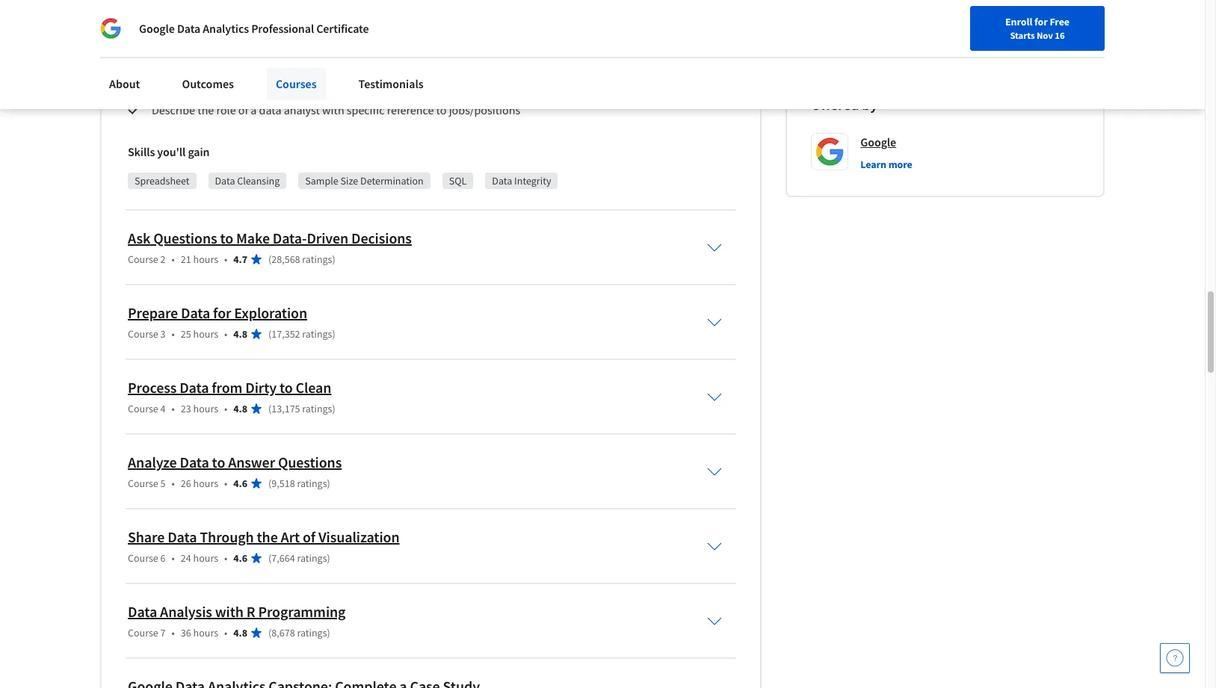 Task type: describe. For each thing, give the bounding box(es) containing it.
data left cleansing
[[215, 174, 235, 188]]

to left answer
[[212, 453, 225, 472]]

courses
[[276, 76, 317, 91]]

sql
[[449, 174, 467, 188]]

2 thinking from the left
[[663, 55, 705, 69]]

key
[[247, 31, 264, 46]]

data down "application"
[[555, 78, 577, 93]]

course for process
[[128, 402, 158, 415]]

google career certificates
[[858, 7, 989, 22]]

data-
[[273, 229, 307, 247]]

1 thinking from the left
[[262, 55, 304, 69]]

( for exploration
[[268, 327, 272, 341]]

4.8 for for
[[233, 327, 247, 341]]

of left the spreadsheets,
[[232, 78, 242, 93]]

of right art
[[303, 528, 315, 546]]

through
[[200, 528, 254, 546]]

programming
[[258, 602, 346, 621]]

7,664
[[272, 552, 295, 565]]

) for questions
[[327, 477, 330, 490]]

data integrity
[[492, 174, 551, 188]]

4.7
[[233, 253, 247, 266]]

• left 4.7
[[224, 253, 227, 266]]

process data from dirty to clean link
[[128, 378, 331, 397]]

course 3 • 25 hours •
[[128, 327, 227, 341]]

art
[[281, 528, 300, 546]]

4.6 for through
[[233, 552, 247, 565]]

16
[[1055, 29, 1065, 41]]

google for google career certificates
[[858, 7, 893, 22]]

hours for dirty
[[193, 402, 218, 415]]

visualization
[[450, 78, 513, 93]]

driven
[[307, 229, 348, 247]]

role for a
[[216, 102, 236, 117]]

• right 4
[[172, 402, 175, 415]]

google link
[[861, 133, 896, 151]]

data up '23'
[[180, 378, 209, 397]]

google data analytics professional certificate
[[139, 21, 369, 36]]

course 2 • 21 hours •
[[128, 253, 227, 266]]

) right 17,352
[[332, 327, 335, 341]]

data right data,
[[519, 31, 541, 46]]

data up 'course 7 • 36 hours •'
[[128, 602, 157, 621]]

• down data analysis with r programming
[[224, 626, 227, 640]]

prepare data for exploration link
[[128, 303, 307, 322]]

hours for answer
[[193, 477, 218, 490]]

1 analytical from the left
[[211, 55, 260, 69]]

coursera image
[[18, 12, 113, 36]]

define and explain key concepts involved in data analytics including data, data analysis, and data ecosystem
[[152, 31, 688, 46]]

r
[[246, 602, 255, 621]]

data analysis with r programming link
[[128, 602, 346, 621]]

( for make
[[268, 253, 272, 266]]

8,035,062 learners
[[927, 41, 1006, 55]]

0 vertical spatial with
[[322, 102, 344, 117]]

• right 2
[[172, 253, 175, 266]]

share data through the art of visualization
[[128, 528, 400, 546]]

) for programming
[[327, 626, 330, 640]]

about
[[109, 76, 140, 91]]

you'll
[[157, 144, 186, 159]]

) for data-
[[332, 253, 335, 266]]

( 13,175 ratings )
[[268, 402, 335, 415]]

process
[[128, 378, 177, 397]]

enroll
[[1005, 15, 1032, 28]]

hours for make
[[193, 253, 218, 266]]

an
[[196, 55, 209, 69]]

dirty
[[245, 378, 277, 397]]

hours for r
[[193, 626, 218, 640]]

2 horizontal spatial and
[[589, 31, 608, 46]]

share
[[128, 528, 165, 546]]

ratings for art
[[297, 552, 327, 565]]

data left integrity
[[492, 174, 512, 188]]

starts
[[1010, 29, 1035, 41]]

of right "application"
[[600, 55, 610, 69]]

25
[[181, 327, 191, 341]]

ratings right 17,352
[[302, 327, 332, 341]]

about link
[[100, 67, 149, 100]]

ratings for to
[[302, 402, 332, 415]]

1 vertical spatial questions
[[278, 453, 342, 472]]

application
[[541, 55, 597, 69]]

data down conduct an analytical thinking self assessment giving specific examples of the application of analytical thinking
[[426, 78, 448, 93]]

28,568
[[272, 253, 300, 266]]

23
[[181, 402, 191, 415]]

analysis
[[160, 602, 212, 621]]

clean
[[296, 378, 331, 397]]

exploration
[[234, 303, 307, 322]]

data up giving
[[370, 31, 393, 46]]

data cleansing
[[215, 174, 280, 188]]

17,352
[[272, 327, 300, 341]]

• down from
[[224, 402, 227, 415]]

skills
[[128, 144, 155, 159]]

ecosystem
[[635, 31, 688, 46]]

24
[[181, 552, 191, 565]]

google image
[[100, 18, 121, 39]]

ask
[[128, 229, 150, 247]]

reference
[[387, 102, 434, 117]]

to left make
[[220, 229, 233, 247]]

the down the an
[[191, 78, 208, 93]]

( for answer
[[268, 477, 272, 490]]

to right reference
[[436, 102, 447, 117]]

explain
[[208, 31, 244, 46]]

giving
[[387, 55, 417, 69]]

analyze
[[128, 453, 177, 472]]

concepts
[[266, 31, 311, 46]]

of down data,
[[510, 55, 520, 69]]

7
[[160, 626, 166, 640]]

offered by
[[811, 95, 878, 114]]

learn more button
[[861, 157, 912, 172]]

languages,
[[348, 78, 402, 93]]

( 7,664 ratings )
[[268, 552, 330, 565]]

outcomes
[[182, 76, 234, 91]]

( 28,568 ratings )
[[268, 253, 335, 266]]

hours for the
[[193, 552, 218, 565]]

conduct an analytical thinking self assessment giving specific examples of the application of analytical thinking
[[152, 55, 705, 69]]

career
[[896, 7, 929, 22]]

describe
[[152, 102, 195, 117]]

5
[[160, 477, 166, 490]]

answer
[[228, 453, 275, 472]]

0 horizontal spatial with
[[215, 602, 244, 621]]

4
[[160, 402, 166, 415]]

sample size determination
[[305, 174, 424, 188]]

the left art
[[257, 528, 278, 546]]

the down outcomes 'link'
[[197, 102, 214, 117]]

data up 25
[[181, 303, 210, 322]]

discuss
[[152, 78, 189, 93]]

share data through the art of visualization link
[[128, 528, 400, 546]]

2
[[160, 253, 166, 266]]

1 horizontal spatial and
[[404, 78, 423, 93]]

certificate
[[316, 21, 369, 36]]

ratings for programming
[[297, 626, 327, 640]]

learn
[[861, 158, 886, 171]]



Task type: vqa. For each thing, say whether or not it's contained in the screenshot.


Task type: locate. For each thing, give the bounding box(es) containing it.
0 horizontal spatial in
[[358, 31, 368, 46]]

analyze data to answer questions
[[128, 453, 342, 472]]

ratings right 9,518
[[297, 477, 327, 490]]

4.6 for to
[[233, 477, 247, 490]]

integrity
[[514, 174, 551, 188]]

4 ( from the top
[[268, 477, 272, 490]]

( 17,352 ratings )
[[268, 327, 335, 341]]

spreadsheets,
[[245, 78, 314, 93]]

( down answer
[[268, 477, 272, 490]]

0 horizontal spatial for
[[213, 303, 231, 322]]

) for to
[[332, 402, 335, 415]]

0 vertical spatial 4.8
[[233, 327, 247, 341]]

data up the 24 on the left of the page
[[168, 528, 197, 546]]

for inside enroll for free starts nov 16
[[1034, 15, 1048, 28]]

0 vertical spatial 4.6
[[233, 477, 247, 490]]

) for art
[[327, 552, 330, 565]]

hours right 36
[[193, 626, 218, 640]]

6 hours from the top
[[193, 626, 218, 640]]

examples
[[460, 55, 507, 69]]

0 horizontal spatial analytics
[[395, 31, 440, 46]]

0 horizontal spatial specific
[[347, 102, 385, 117]]

conduct
[[152, 55, 194, 69]]

hours right 25
[[193, 327, 218, 341]]

1 vertical spatial 4.6
[[233, 552, 247, 565]]

certificates
[[931, 7, 989, 22]]

and right analysis,
[[589, 31, 608, 46]]

2 4.6 from the top
[[233, 552, 247, 565]]

6 ( from the top
[[268, 626, 272, 640]]

data up 26 at the bottom left
[[180, 453, 209, 472]]

hours right 26 at the bottom left
[[193, 477, 218, 490]]

course 7 • 36 hours •
[[128, 626, 227, 640]]

role down explain
[[210, 78, 230, 93]]

course left 7
[[128, 626, 158, 640]]

1 vertical spatial specific
[[347, 102, 385, 117]]

data left ecosystem
[[611, 31, 633, 46]]

2 vertical spatial 4.8
[[233, 626, 247, 640]]

( down dirty
[[268, 402, 272, 415]]

( for the
[[268, 552, 272, 565]]

process data from dirty to clean
[[128, 378, 331, 397]]

5 ( from the top
[[268, 552, 272, 565]]

course for data
[[128, 626, 158, 640]]

ratings down driven on the top
[[302, 253, 332, 266]]

spreadsheet
[[135, 174, 189, 188]]

3 course from the top
[[128, 402, 158, 415]]

1 horizontal spatial analytics
[[579, 78, 624, 93]]

questions
[[153, 229, 217, 247], [278, 453, 342, 472]]

1 hours from the top
[[193, 253, 218, 266]]

analytical down ecosystem
[[612, 55, 661, 69]]

1 vertical spatial in
[[543, 78, 552, 93]]

questions up ( 9,518 ratings )
[[278, 453, 342, 472]]

2 ( from the top
[[268, 327, 272, 341]]

describe the role of a data analyst with specific reference to jobs/positions
[[152, 102, 520, 117]]

enroll for free starts nov 16
[[1005, 15, 1070, 41]]

help center image
[[1166, 649, 1184, 667]]

• down analyze data to answer questions
[[224, 477, 227, 490]]

in right the tools
[[543, 78, 552, 93]]

1 horizontal spatial thinking
[[663, 55, 705, 69]]

with down query at the left
[[322, 102, 344, 117]]

6 course from the top
[[128, 626, 158, 640]]

8,035,062
[[927, 41, 968, 55]]

( down exploration
[[268, 327, 272, 341]]

role
[[210, 78, 230, 93], [216, 102, 236, 117]]

a
[[251, 102, 257, 117]]

and up reference
[[404, 78, 423, 93]]

5 hours from the top
[[193, 552, 218, 565]]

4.8 for with
[[233, 626, 247, 640]]

4 hours from the top
[[193, 477, 218, 490]]

for
[[1034, 15, 1048, 28], [213, 303, 231, 322]]

5 course from the top
[[128, 552, 158, 565]]

in up the assessment
[[358, 31, 368, 46]]

4.6 down through
[[233, 552, 247, 565]]

1 vertical spatial for
[[213, 303, 231, 322]]

• right 6
[[172, 552, 175, 565]]

of
[[510, 55, 520, 69], [600, 55, 610, 69], [232, 78, 242, 93], [238, 102, 248, 117], [303, 528, 315, 546]]

0 vertical spatial in
[[358, 31, 368, 46]]

specific
[[419, 55, 457, 69], [347, 102, 385, 117]]

0 vertical spatial role
[[210, 78, 230, 93]]

1 horizontal spatial for
[[1034, 15, 1048, 28]]

course for analyze
[[128, 477, 158, 490]]

courses link
[[267, 67, 326, 100]]

• down prepare data for exploration
[[224, 327, 227, 341]]

for up nov
[[1034, 15, 1048, 28]]

show notifications image
[[1003, 19, 1021, 37]]

0 vertical spatial for
[[1034, 15, 1048, 28]]

offered
[[811, 95, 859, 114]]

0 horizontal spatial and
[[186, 31, 206, 46]]

ratings right 7,664
[[297, 552, 327, 565]]

data analysis with r programming
[[128, 602, 346, 621]]

course for prepare
[[128, 327, 158, 341]]

2 analytical from the left
[[612, 55, 661, 69]]

course left 4
[[128, 402, 158, 415]]

course left 2
[[128, 253, 158, 266]]

skills you'll gain
[[128, 144, 210, 159]]

course for share
[[128, 552, 158, 565]]

ask questions to make data-driven decisions
[[128, 229, 412, 247]]

course left 6
[[128, 552, 158, 565]]

role left a
[[216, 102, 236, 117]]

prepare data for exploration
[[128, 303, 307, 322]]

8,678
[[272, 626, 295, 640]]

analytics down "application"
[[579, 78, 624, 93]]

for left exploration
[[213, 303, 231, 322]]

) down driven on the top
[[332, 253, 335, 266]]

3
[[160, 327, 166, 341]]

cleansing
[[237, 174, 280, 188]]

4.6
[[233, 477, 247, 490], [233, 552, 247, 565]]

involved
[[313, 31, 356, 46]]

( down 'ask questions to make data-driven decisions'
[[268, 253, 272, 266]]

data up the an
[[177, 21, 200, 36]]

1 horizontal spatial questions
[[278, 453, 342, 472]]

0 horizontal spatial analytical
[[211, 55, 260, 69]]

role for spreadsheets,
[[210, 78, 230, 93]]

4.8 down process data from dirty to clean link
[[233, 402, 247, 415]]

google for google data analytics professional certificate
[[139, 21, 175, 36]]

self
[[306, 55, 324, 69]]

course left 3
[[128, 327, 158, 341]]

and up the an
[[186, 31, 206, 46]]

1 4.8 from the top
[[233, 327, 247, 341]]

( down programming
[[268, 626, 272, 640]]

1 horizontal spatial analytical
[[612, 55, 661, 69]]

specific down define and explain key concepts involved in data analytics including data, data analysis, and data ecosystem
[[419, 55, 457, 69]]

query
[[316, 78, 345, 93]]

professional
[[251, 21, 314, 36]]

26
[[181, 477, 191, 490]]

google up conduct
[[139, 21, 175, 36]]

ratings for data-
[[302, 253, 332, 266]]

google up learn
[[861, 134, 896, 149]]

2 course from the top
[[128, 327, 158, 341]]

testimonials
[[358, 76, 424, 91]]

to up 13,175
[[280, 378, 293, 397]]

2 4.8 from the top
[[233, 402, 247, 415]]

) down programming
[[327, 626, 330, 640]]

analyst
[[284, 102, 320, 117]]

• down through
[[224, 552, 227, 565]]

( for r
[[268, 626, 272, 640]]

in
[[358, 31, 368, 46], [543, 78, 552, 93]]

define
[[152, 31, 184, 46]]

of left a
[[238, 102, 248, 117]]

21
[[181, 253, 191, 266]]

analytics up conduct an analytical thinking self assessment giving specific examples of the application of analytical thinking
[[395, 31, 440, 46]]

and
[[186, 31, 206, 46], [589, 31, 608, 46], [404, 78, 423, 93]]

0 vertical spatial analytics
[[395, 31, 440, 46]]

gain
[[188, 144, 210, 159]]

with left r
[[215, 602, 244, 621]]

hours for exploration
[[193, 327, 218, 341]]

learn more
[[861, 158, 912, 171]]

3 ( from the top
[[268, 402, 272, 415]]

ask questions to make data-driven decisions link
[[128, 229, 412, 247]]

decisions
[[351, 229, 412, 247]]

36
[[181, 626, 191, 640]]

0 vertical spatial questions
[[153, 229, 217, 247]]

hours right '23'
[[193, 402, 218, 415]]

questions up 21
[[153, 229, 217, 247]]

) right 13,175
[[332, 402, 335, 415]]

the
[[522, 55, 539, 69], [191, 78, 208, 93], [197, 102, 214, 117], [257, 528, 278, 546]]

thinking
[[262, 55, 304, 69], [663, 55, 705, 69]]

hours right the 24 on the left of the page
[[193, 552, 218, 565]]

course 4 • 23 hours •
[[128, 402, 227, 415]]

by
[[862, 95, 878, 114]]

ratings for questions
[[297, 477, 327, 490]]

1 vertical spatial analytics
[[579, 78, 624, 93]]

the up the tools
[[522, 55, 539, 69]]

4.8 down prepare data for exploration
[[233, 327, 247, 341]]

ratings down programming
[[297, 626, 327, 640]]

4.6 down analyze data to answer questions
[[233, 477, 247, 490]]

1 vertical spatial with
[[215, 602, 244, 621]]

4 course from the top
[[128, 477, 158, 490]]

assessment
[[326, 55, 385, 69]]

specific down languages,
[[347, 102, 385, 117]]

2 hours from the top
[[193, 327, 218, 341]]

more
[[888, 158, 912, 171]]

hours right 21
[[193, 253, 218, 266]]

•
[[172, 253, 175, 266], [224, 253, 227, 266], [172, 327, 175, 341], [224, 327, 227, 341], [172, 402, 175, 415], [224, 402, 227, 415], [172, 477, 175, 490], [224, 477, 227, 490], [172, 552, 175, 565], [224, 552, 227, 565], [172, 626, 175, 640], [224, 626, 227, 640]]

( 9,518 ratings )
[[268, 477, 330, 490]]

0 vertical spatial specific
[[419, 55, 457, 69]]

( down share data through the art of visualization link
[[268, 552, 272, 565]]

3 4.8 from the top
[[233, 626, 247, 640]]

data right a
[[259, 102, 281, 117]]

course 5 • 26 hours •
[[128, 477, 227, 490]]

discuss the role of spreadsheets, query languages, and data visualization tools in data analytics
[[152, 78, 624, 93]]

course left 5
[[128, 477, 158, 490]]

4.8 down data analysis with r programming 'link'
[[233, 626, 247, 640]]

data,
[[491, 31, 516, 46]]

tools
[[515, 78, 540, 93]]

make
[[236, 229, 270, 247]]

0 horizontal spatial questions
[[153, 229, 217, 247]]

from
[[212, 378, 242, 397]]

0 horizontal spatial thinking
[[262, 55, 304, 69]]

3 hours from the top
[[193, 402, 218, 415]]

ratings down clean
[[302, 402, 332, 415]]

1 horizontal spatial with
[[322, 102, 344, 117]]

1 vertical spatial role
[[216, 102, 236, 117]]

13,175
[[272, 402, 300, 415]]

analysis,
[[544, 31, 587, 46]]

1 ( from the top
[[268, 253, 272, 266]]

• right 5
[[172, 477, 175, 490]]

analytical down explain
[[211, 55, 260, 69]]

• right 3
[[172, 327, 175, 341]]

course for ask
[[128, 253, 158, 266]]

( for dirty
[[268, 402, 272, 415]]

( 8,678 ratings )
[[268, 626, 330, 640]]

nov
[[1037, 29, 1053, 41]]

4.8 for from
[[233, 402, 247, 415]]

prepare
[[128, 303, 178, 322]]

1 horizontal spatial specific
[[419, 55, 457, 69]]

thinking down ecosystem
[[663, 55, 705, 69]]

1 horizontal spatial in
[[543, 78, 552, 93]]

visualization
[[318, 528, 400, 546]]

google left career
[[858, 7, 893, 22]]

) right 9,518
[[327, 477, 330, 490]]

4.8
[[233, 327, 247, 341], [233, 402, 247, 415], [233, 626, 247, 640]]

None search field
[[213, 9, 572, 39]]

• right 7
[[172, 626, 175, 640]]

size
[[340, 174, 358, 188]]

) down visualization
[[327, 552, 330, 565]]

1 4.6 from the top
[[233, 477, 247, 490]]

analyze data to answer questions link
[[128, 453, 342, 472]]

1 vertical spatial 4.8
[[233, 402, 247, 415]]

thinking up the spreadsheets,
[[262, 55, 304, 69]]

1 course from the top
[[128, 253, 158, 266]]



